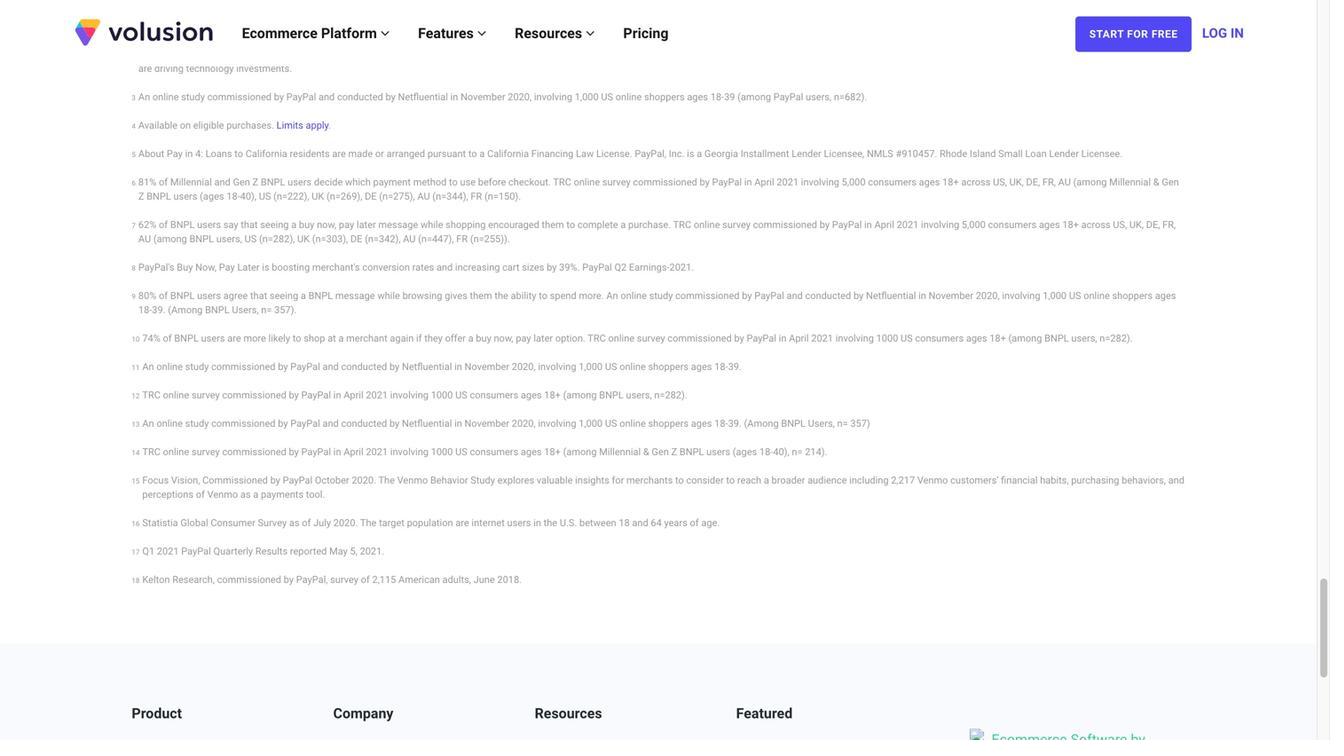Task type: vqa. For each thing, say whether or not it's contained in the screenshot.


Task type: describe. For each thing, give the bounding box(es) containing it.
3 an online study commissioned by paypal and conducted by netfluential in november 2020, involving 1,000 us online shoppers ages 18-39 (among paypal users, n=682).
[[132, 92, 868, 103]]

commissioned inside 15 focus vision, commissioned by paypal october 2020. the venmo behavior study explores valuable insights for merchants to consider to reach a broader audience including 2,217 venmo customers' financial habits, purchasing behaviors, and perceptions of venmo as a payments tool.
[[202, 475, 268, 486]]

complete
[[578, 219, 619, 231]]

increasing
[[455, 262, 500, 273]]

0 vertical spatial paypal,
[[635, 148, 667, 160]]

merchant's
[[312, 262, 360, 273]]

0 vertical spatial 15
[[236, 21, 247, 32]]

involving inside 9 80% of bnpl users agree that seeing a bnpl message while browsing gives them the ability to spend more. an online study commissioned by paypal and conducted by netfluential in november 2020, involving 1,000 us online shoppers ages 18-39. (among bnpl users, n= 357).
[[1003, 291, 1041, 302]]

4 available on eligible purchases. limits apply .
[[132, 120, 331, 131]]

1,000 inside 9 80% of bnpl users agree that seeing a bnpl message while browsing gives them the ability to spend more. an online study commissioned by paypal and conducted by netfluential in november 2020, involving 1,000 us online shoppers ages 18-39. (among bnpl users, n= 357).
[[1043, 291, 1067, 302]]

2021. right "march"
[[412, 21, 436, 32]]

4:
[[195, 148, 203, 160]]

shoppers for an online study commissioned by paypal and conducted by netfluential in november 2020, involving 1,000 us online shoppers ages 18-39 (among paypal users, n=682).
[[645, 92, 685, 103]]

paper,
[[307, 49, 334, 60]]

us, inside 6 81% of millennial and gen z bnpl users decide which payment method to use before checkout. trc online survey commissioned by paypal in april 2021 involving 5,000 consumers ages 18+ across us, uk, de, fr, au (among millennial & gen z bnpl users (ages 18-40), us (n=222), uk (n=269), de (n=275), au (n=344), fr (n=150)​.
[[994, 177, 1008, 188]]

conducted for an online study commissioned by paypal and conducted by netfluential in november 2020, involving 1,000 us online shoppers ages 18-39.
[[341, 362, 387, 373]]

global
[[181, 518, 208, 529]]

1 idc from the left
[[173, 49, 188, 60]]

1 vertical spatial users,
[[809, 418, 835, 429]]

sizes
[[522, 262, 545, 273]]

merchants
[[627, 475, 673, 486]]

1 horizontal spatial as
[[289, 518, 300, 529]]

consumer
[[1006, 21, 1049, 32]]

1000 for n=282).
[[431, 390, 453, 401]]

0 vertical spatial is
[[687, 148, 695, 160]]

idc. an idc thought leadership white paper, commissioned by paypal. june 2021. idc partnered with paypal to study how ecommerce-enabled enterprises in the us are adapting to today's digital economy and which business-level objectives are driving technology investments.
[[138, 49, 1185, 74]]

april inside 7 62% of bnpl users say that seeing a buy now, pay later message while shopping encouraged them to complete a purchase. trc online survey commissioned by paypal in april 2021 involving 5,000 consumers ages 18+ across us, uk, de, fr, au (among bnpl users, us (n=282), uk (n=303), de (n=342), au (n=447), fr (n=255)).
[[875, 219, 895, 231]]

netfluential for an online study commissioned by paypal and conducted by netfluential in november 2020, involving 1,000 us online shoppers ages 18-39.
[[402, 362, 452, 373]]

fr inside 7 62% of bnpl users say that seeing a buy now, pay later message while shopping encouraged them to complete a purchase. trc online survey commissioned by paypal in april 2021 involving 5,000 consumers ages 18+ across us, uk, de, fr, au (among bnpl users, us (n=282), uk (n=303), de (n=342), au (n=447), fr (n=255)).
[[457, 234, 468, 245]]

habits,
[[1041, 475, 1069, 486]]

broader
[[772, 475, 806, 486]]

ecommerce
[[242, 25, 318, 42]]

encouraged
[[488, 219, 540, 231]]

company
[[333, 706, 394, 722]]

1 vertical spatial resources
[[535, 706, 602, 722]]

years
[[665, 518, 688, 529]]

.
[[329, 120, 331, 131]]

by inside 15 focus vision, commissioned by paypal october 2020. the venmo behavior study explores valuable insights for merchants to consider to reach a broader audience including 2,217 venmo customers' financial habits, purchasing behaviors, and perceptions of venmo as a payments tool.
[[270, 475, 280, 486]]

of left july
[[302, 518, 311, 529]]

loans
[[206, 148, 232, 160]]

1 vertical spatial pay
[[219, 262, 235, 273]]

2 idc from the left
[[502, 49, 517, 60]]

conducted for an online study commissioned by paypal and conducted by netfluential in november 2020, involving 1,000 us online shoppers ages 18-39 (among paypal users, n=682).
[[337, 92, 383, 103]]

march
[[382, 21, 409, 32]]

today's
[[926, 49, 956, 60]]

of right "state"
[[994, 21, 1003, 32]]

pricing link
[[609, 7, 683, 60]]

ecommerce software by volusion image
[[971, 730, 1154, 740]]

q1
[[142, 546, 155, 557]]

users right internet
[[507, 518, 531, 529]]

15 focus vision, commissioned by paypal october 2020. the venmo behavior study explores valuable insights for merchants to consider to reach a broader audience including 2,217 venmo customers' financial habits, purchasing behaviors, and perceptions of venmo as a payments tool.
[[132, 475, 1185, 501]]

trc inside 7 62% of bnpl users say that seeing a buy now, pay later message while shopping encouraged them to complete a purchase. trc online survey commissioned by paypal in april 2021 involving 5,000 consumers ages 18+ across us, uk, de, fr, au (among bnpl users, us (n=282), uk (n=303), de (n=342), au (n=447), fr (n=255)).
[[674, 219, 692, 231]]

2020, inside 9 80% of bnpl users agree that seeing a bnpl message while browsing gives them the ability to spend more. an online study commissioned by paypal and conducted by netfluential in november 2020, involving 1,000 us online shoppers ages 18-39. (among bnpl users, n= 357).
[[976, 291, 1000, 302]]

that for n=
[[250, 291, 267, 302]]

users, inside 9 80% of bnpl users agree that seeing a bnpl message while browsing gives them the ability to spend more. an online study commissioned by paypal and conducted by netfluential in november 2020, involving 1,000 us online shoppers ages 18-39. (among bnpl users, n= 357).
[[232, 305, 259, 316]]

2021 inside 7 62% of bnpl users say that seeing a buy now, pay later message while shopping encouraged them to complete a purchase. trc online survey commissioned by paypal in april 2021 involving 5,000 consumers ages 18+ across us, uk, de, fr, au (among bnpl users, us (n=282), uk (n=303), de (n=342), au (n=447), fr (n=255)).
[[897, 219, 919, 231]]

us inside idc. an idc thought leadership white paper, commissioned by paypal. june 2021. idc partnered with paypal to study how ecommerce-enabled enterprises in the us are adapting to today's digital economy and which business-level objectives are driving technology investments.
[[843, 49, 856, 60]]

a right complete on the top left of the page
[[621, 219, 626, 231]]

are left internet
[[456, 518, 469, 529]]

2 horizontal spatial z
[[672, 447, 678, 458]]

81%
[[138, 177, 157, 188]]

#910457.
[[896, 148, 938, 160]]

them inside 7 62% of bnpl users say that seeing a buy now, pay later message while shopping encouraged them to complete a purchase. trc online survey commissioned by paypal in april 2021 involving 5,000 consumers ages 18+ across us, uk, de, fr, au (among bnpl users, us (n=282), uk (n=303), de (n=342), au (n=447), fr (n=255)).
[[542, 219, 564, 231]]

7
[[132, 222, 136, 230]]

2 vertical spatial n=
[[792, 447, 803, 458]]

audience
[[808, 475, 847, 486]]

fr, inside 6 81% of millennial and gen z bnpl users decide which payment method to use before checkout. trc online survey commissioned by paypal in april 2021 involving 5,000 consumers ages 18+ across us, uk, de, fr, au (among millennial & gen z bnpl users (ages 18-40), us (n=222), uk (n=269), de (n=275), au (n=344), fr (n=150)​.
[[1043, 177, 1056, 188]]

18- inside 9 80% of bnpl users agree that seeing a bnpl message while browsing gives them the ability to spend more. an online study commissioned by paypal and conducted by netfluential in november 2020, involving 1,000 us online shoppers ages 18-39. (among bnpl users, n= 357).
[[138, 305, 152, 316]]

likely
[[269, 333, 290, 344]]

are left more
[[228, 333, 241, 344]]

1 horizontal spatial n=282).
[[1100, 333, 1133, 344]]

study inside idc. an idc thought leadership white paper, commissioned by paypal. june 2021. idc partnered with paypal to study how ecommerce-enabled enterprises in the us are adapting to today's digital economy and which business-level objectives are driving technology investments.
[[628, 49, 652, 60]]

2 vertical spatial the
[[360, 518, 377, 529]]

and inside 9 80% of bnpl users agree that seeing a bnpl message while browsing gives them the ability to spend more. an online study commissioned by paypal and conducted by netfluential in november 2020, involving 1,000 us online shoppers ages 18-39. (among bnpl users, n= 357).
[[787, 291, 803, 302]]

2020, for an online study commissioned by paypal and conducted by netfluential in november 2020, involving 1,000 us online shoppers ages 18-39 (among paypal users, n=682).
[[508, 92, 532, 103]]

39
[[725, 92, 736, 103]]

adults,
[[443, 575, 471, 586]]

ages inside 6 81% of millennial and gen z bnpl users decide which payment method to use before checkout. trc online survey commissioned by paypal in april 2021 involving 5,000 consumers ages 18+ across us, uk, de, fr, au (among millennial & gen z bnpl users (ages 18-40), us (n=222), uk (n=269), de (n=275), au (n=344), fr (n=150)​.
[[920, 177, 941, 188]]

which inside idc. an idc thought leadership white paper, commissioned by paypal. june 2021. idc partnered with paypal to study how ecommerce-enabled enterprises in the us are adapting to today's digital economy and which business-level objectives are driving technology investments.
[[1049, 49, 1074, 60]]

an for 3 an online study commissioned by paypal and conducted by netfluential in november 2020, involving 1,000 us online shoppers ages 18-39 (among paypal users, n=682).
[[138, 92, 150, 103]]

15 inside 15 focus vision, commissioned by paypal october 2020. the venmo behavior study explores valuable insights for merchants to consider to reach a broader audience including 2,217 venmo customers' financial habits, purchasing behaviors, and perceptions of venmo as a payments tool.
[[132, 477, 140, 486]]

1 horizontal spatial later
[[534, 333, 553, 344]]

0 vertical spatial the
[[217, 21, 234, 32]]

an for 13 an online study commissioned by paypal and conducted by netfluential in november 2020, involving 1,000 us online shoppers ages 18-39. (among bnpl users, n= 357)
[[142, 418, 154, 429]]

2020, for an online study commissioned by paypal and conducted by netfluential in november 2020, involving 1,000 us online shoppers ages 18-39. (among bnpl users, n= 357)
[[512, 418, 536, 429]]

0 horizontal spatial gen
[[233, 177, 250, 188]]

2018.
[[498, 575, 522, 586]]

international
[[708, 21, 763, 32]]

resources link
[[501, 7, 609, 60]]

to left shop
[[293, 333, 301, 344]]

survey inside 6 81% of millennial and gen z bnpl users decide which payment method to use before checkout. trc online survey commissioned by paypal in april 2021 involving 5,000 consumers ages 18+ across us, uk, de, fr, au (among millennial & gen z bnpl users (ages 18-40), us (n=222), uk (n=269), de (n=275), au (n=344), fr (n=150)​.
[[603, 177, 631, 188]]

(among inside 6 81% of millennial and gen z bnpl users decide which payment method to use before checkout. trc online survey commissioned by paypal in april 2021 involving 5,000 consumers ages 18+ across us, uk, de, fr, au (among millennial & gen z bnpl users (ages 18-40), us (n=222), uk (n=269), de (n=275), au (n=344), fr (n=150)​.
[[1074, 177, 1108, 188]]

of left age.
[[690, 518, 699, 529]]

0 horizontal spatial &
[[644, 447, 650, 458]]

39. for an online study commissioned by paypal and conducted by netfluential in november 2020, involving 1,000 us online shoppers ages 18-39. (among bnpl users, n= 357)
[[729, 418, 742, 429]]

and inside 6 81% of millennial and gen z bnpl users decide which payment method to use before checkout. trc online survey commissioned by paypal in april 2021 involving 5,000 consumers ages 18+ across us, uk, de, fr, au (among millennial & gen z bnpl users (ages 18-40), us (n=222), uk (n=269), de (n=275), au (n=344), fr (n=150)​.
[[214, 177, 231, 188]]

of right 74%
[[163, 333, 172, 344]]

to left consider
[[676, 475, 684, 486]]

1 horizontal spatial pay
[[516, 333, 531, 344]]

18+ inside 7 62% of bnpl users say that seeing a buy now, pay later message while shopping encouraged them to complete a purchase. trc online survey commissioned by paypal in april 2021 involving 5,000 consumers ages 18+ across us, uk, de, fr, au (among bnpl users, us (n=282), uk (n=303), de (n=342), au (n=447), fr (n=255)).
[[1063, 219, 1080, 231]]

of left 2,115
[[361, 575, 370, 586]]

purchases.
[[227, 120, 274, 131]]

17
[[132, 548, 140, 557]]

leadership
[[229, 49, 277, 60]]

(among inside 9 80% of bnpl users agree that seeing a bnpl message while browsing gives them the ability to spend more. an online study commissioned by paypal and conducted by netfluential in november 2020, involving 1,000 us online shoppers ages 18-39. (among bnpl users, n= 357).
[[168, 305, 203, 316]]

1 horizontal spatial buy
[[476, 333, 492, 344]]

1000 for gen
[[431, 447, 453, 458]]

by inside 7 62% of bnpl users say that seeing a buy now, pay later message while shopping encouraged them to complete a purchase. trc online survey commissioned by paypal in april 2021 involving 5,000 consumers ages 18+ across us, uk, de, fr, au (among bnpl users, us (n=282), uk (n=303), de (n=342), au (n=447), fr (n=255)).
[[820, 219, 830, 231]]

agree
[[224, 291, 248, 302]]

16 statistia global consumer survey as of july 2020. the target population are internet users in the u.s. between 18 and 64 years of age.
[[132, 518, 720, 529]]

study for an online study commissioned by paypal and conducted by netfluential in november 2020, involving 1,000 us online shoppers ages 18-39. (among bnpl users, n= 357)
[[185, 418, 209, 429]]

behaviors,
[[1122, 475, 1167, 486]]

39. inside 9 80% of bnpl users agree that seeing a bnpl message while browsing gives them the ability to spend more. an online study commissioned by paypal and conducted by netfluential in november 2020, involving 1,000 us online shoppers ages 18-39. (among bnpl users, n= 357).
[[152, 305, 166, 316]]

1 lender from the left
[[792, 148, 822, 160]]

2021. inside idc. an idc thought leadership white paper, commissioned by paypal. june 2021. idc partnered with paypal to study how ecommerce-enabled enterprises in the us are adapting to today's digital economy and which business-level objectives are driving technology investments.
[[475, 49, 499, 60]]

limits apply link
[[277, 120, 329, 131]]

provide
[[814, 21, 846, 32]]

use
[[460, 177, 476, 188]]

0 horizontal spatial is
[[262, 262, 270, 273]]

across inside 7 62% of bnpl users say that seeing a buy now, pay later message while shopping encouraged them to complete a purchase. trc online survey commissioned by paypal in april 2021 involving 5,000 consumers ages 18+ across us, uk, de, fr, au (among bnpl users, us (n=282), uk (n=303), de (n=342), au (n=447), fr (n=255)).
[[1082, 219, 1111, 231]]

while inside 9 80% of bnpl users agree that seeing a bnpl message while browsing gives them the ability to spend more. an online study commissioned by paypal and conducted by netfluential in november 2020, involving 1,000 us online shoppers ages 18-39. (among bnpl users, n= 357).
[[378, 291, 400, 302]]

across up how
[[663, 21, 693, 32]]

357).
[[274, 305, 297, 316]]

0 horizontal spatial pay
[[167, 148, 183, 160]]

survey up vision,
[[192, 447, 220, 458]]

commissioned inside 9 80% of bnpl users agree that seeing a bnpl message while browsing gives them the ability to spend more. an online study commissioned by paypal and conducted by netfluential in november 2020, involving 1,000 us online shoppers ages 18-39. (among bnpl users, n= 357).
[[676, 291, 740, 302]]

5
[[132, 151, 136, 159]]

18 kelton research, commissioned by paypal, survey of 2,115 american adults, june 2018.
[[132, 575, 522, 586]]

1 morning consult - the 15 most trusted brands globally. march 2021. morning consult surveyed over 330,000 consumers across 10 international markets to provide a global view on the current state of consumer trust across brands.
[[132, 21, 1138, 32]]

valuable
[[537, 475, 573, 486]]

survey down 9 80% of bnpl users agree that seeing a bnpl message while browsing gives them the ability to spend more. an online study commissioned by paypal and conducted by netfluential in november 2020, involving 1,000 us online shoppers ages 18-39. (among bnpl users, n= 357).
[[637, 333, 666, 344]]

to inside 6 81% of millennial and gen z bnpl users decide which payment method to use before checkout. trc online survey commissioned by paypal in april 2021 involving 5,000 consumers ages 18+ across us, uk, de, fr, au (among millennial & gen z bnpl users (ages 18-40), us (n=222), uk (n=269), de (n=275), au (n=344), fr (n=150)​.
[[449, 177, 458, 188]]

in inside 6 81% of millennial and gen z bnpl users decide which payment method to use before checkout. trc online survey commissioned by paypal in april 2021 involving 5,000 consumers ages 18+ across us, uk, de, fr, au (among millennial & gen z bnpl users (ages 18-40), us (n=222), uk (n=269), de (n=275), au (n=344), fr (n=150)​.
[[745, 177, 752, 188]]

commissioned inside idc. an idc thought leadership white paper, commissioned by paypal. june 2021. idc partnered with paypal to study how ecommerce-enabled enterprises in the us are adapting to today's digital economy and which business-level objectives are driving technology investments.
[[336, 49, 402, 60]]

conducted inside 9 80% of bnpl users agree that seeing a bnpl message while browsing gives them the ability to spend more. an online study commissioned by paypal and conducted by netfluential in november 2020, involving 1,000 us online shoppers ages 18-39. (among bnpl users, n= 357).
[[806, 291, 852, 302]]

1 horizontal spatial now,
[[494, 333, 514, 344]]

conducted for an online study commissioned by paypal and conducted by netfluential in november 2020, involving 1,000 us online shoppers ages 18-39. (among bnpl users, n= 357)
[[341, 418, 387, 429]]

boosting
[[272, 262, 310, 273]]

if
[[416, 333, 422, 344]]

users inside 7 62% of bnpl users say that seeing a buy now, pay later message while shopping encouraged them to complete a purchase. trc online survey commissioned by paypal in april 2021 involving 5,000 consumers ages 18+ across us, uk, de, fr, au (among bnpl users, us (n=282), uk (n=303), de (n=342), au (n=447), fr (n=255)).
[[197, 219, 221, 231]]

users left more
[[201, 333, 225, 344]]

to left provide
[[803, 21, 812, 32]]

0 vertical spatial 1000
[[877, 333, 899, 344]]

online inside 6 81% of millennial and gen z bnpl users decide which payment method to use before checkout. trc online survey commissioned by paypal in april 2021 involving 5,000 consumers ages 18+ across us, uk, de, fr, au (among millennial & gen z bnpl users (ages 18-40), us (n=222), uk (n=269), de (n=275), au (n=344), fr (n=150)​.
[[574, 177, 600, 188]]

results
[[256, 546, 288, 557]]

n=682).
[[834, 92, 868, 103]]

vision,
[[171, 475, 200, 486]]

nmls
[[867, 148, 894, 160]]

to left the reach
[[727, 475, 735, 486]]

1 vertical spatial (ages
[[733, 447, 758, 458]]

eligible
[[193, 120, 224, 131]]

white
[[280, 49, 304, 60]]

across right trust
[[1074, 21, 1103, 32]]

involving inside 6 81% of millennial and gen z bnpl users decide which payment method to use before checkout. trc online survey commissioned by paypal in april 2021 involving 5,000 consumers ages 18+ across us, uk, de, fr, au (among millennial & gen z bnpl users (ages 18-40), us (n=222), uk (n=269), de (n=275), au (n=344), fr (n=150)​.
[[802, 177, 840, 188]]

to down the 1 morning consult - the 15 most trusted brands globally. march 2021. morning consult surveyed over 330,000 consumers across 10 international markets to provide a global view on the current state of consumer trust across brands.
[[617, 49, 626, 60]]

checkout.
[[509, 177, 551, 188]]

0 horizontal spatial n=282).
[[655, 390, 688, 401]]

later inside 7 62% of bnpl users say that seeing a buy now, pay later message while shopping encouraged them to complete a purchase. trc online survey commissioned by paypal in april 2021 involving 5,000 consumers ages 18+ across us, uk, de, fr, au (among bnpl users, us (n=282), uk (n=303), de (n=342), au (n=447), fr (n=255)).
[[357, 219, 376, 231]]

& inside 6 81% of millennial and gen z bnpl users decide which payment method to use before checkout. trc online survey commissioned by paypal in april 2021 involving 5,000 consumers ages 18+ across us, uk, de, fr, au (among millennial & gen z bnpl users (ages 18-40), us (n=222), uk (n=269), de (n=275), au (n=344), fr (n=150)​.
[[1154, 177, 1160, 188]]

0 horizontal spatial venmo
[[207, 489, 238, 501]]

financing
[[532, 148, 574, 160]]

(n=269),
[[327, 191, 363, 202]]

for
[[1128, 28, 1149, 40]]

behavior
[[431, 475, 468, 486]]

across inside 6 81% of millennial and gen z bnpl users decide which payment method to use before checkout. trc online survey commissioned by paypal in april 2021 involving 5,000 consumers ages 18+ across us, uk, de, fr, au (among millennial & gen z bnpl users (ages 18-40), us (n=222), uk (n=269), de (n=275), au (n=344), fr (n=150)​.
[[962, 177, 991, 188]]

which inside 6 81% of millennial and gen z bnpl users decide which payment method to use before checkout. trc online survey commissioned by paypal in april 2021 involving 5,000 consumers ages 18+ across us, uk, de, fr, au (among millennial & gen z bnpl users (ages 18-40), us (n=222), uk (n=269), de (n=275), au (n=344), fr (n=150)​.
[[345, 177, 371, 188]]

(n=342),
[[365, 234, 401, 245]]

conversion
[[363, 262, 410, 273]]

a up (n=282),
[[291, 219, 297, 231]]

product
[[132, 706, 182, 722]]

214).
[[805, 447, 828, 458]]

a left georgia at top right
[[697, 148, 702, 160]]

1 consult from the left
[[177, 21, 210, 32]]

payments
[[261, 489, 304, 501]]

survey down may
[[330, 575, 359, 586]]

10 74% of bnpl users are more likely to shop at a merchant again if they offer a buy now, pay later option. trc online survey commissioned by paypal in april 2021 involving 1000 us consumers ages 18+ (among bnpl users, n=282).
[[132, 333, 1133, 344]]

offer
[[445, 333, 466, 344]]

brands
[[310, 21, 340, 32]]

1 vertical spatial paypal,
[[296, 575, 328, 586]]

2021 inside 6 81% of millennial and gen z bnpl users decide which payment method to use before checkout. trc online survey commissioned by paypal in april 2021 involving 5,000 consumers ages 18+ across us, uk, de, fr, au (among millennial & gen z bnpl users (ages 18-40), us (n=222), uk (n=269), de (n=275), au (n=344), fr (n=150)​.
[[777, 177, 799, 188]]

10 inside 10 74% of bnpl users are more likely to shop at a merchant again if they offer a buy now, pay later option. trc online survey commissioned by paypal in april 2021 involving 1000 us consumers ages 18+ (among bnpl users, n=282).
[[132, 335, 140, 344]]

0 vertical spatial 18
[[619, 518, 630, 529]]

in inside 9 80% of bnpl users agree that seeing a bnpl message while browsing gives them the ability to spend more. an online study commissioned by paypal and conducted by netfluential in november 2020, involving 1,000 us online shoppers ages 18-39. (among bnpl users, n= 357).
[[919, 291, 927, 302]]

trc inside 6 81% of millennial and gen z bnpl users decide which payment method to use before checkout. trc online survey commissioned by paypal in april 2021 involving 5,000 consumers ages 18+ across us, uk, de, fr, au (among millennial & gen z bnpl users (ages 18-40), us (n=222), uk (n=269), de (n=275), au (n=344), fr (n=150)​.
[[553, 177, 572, 188]]

5,000 inside 6 81% of millennial and gen z bnpl users decide which payment method to use before checkout. trc online survey commissioned by paypal in april 2021 involving 5,000 consumers ages 18+ across us, uk, de, fr, au (among millennial & gen z bnpl users (ages 18-40), us (n=222), uk (n=269), de (n=275), au (n=344), fr (n=150)​.
[[842, 177, 866, 188]]

the inside 15 focus vision, commissioned by paypal october 2020. the venmo behavior study explores valuable insights for merchants to consider to reach a broader audience including 2,217 venmo customers' financial habits, purchasing behaviors, and perceptions of venmo as a payments tool.
[[379, 475, 395, 486]]

buy inside 7 62% of bnpl users say that seeing a buy now, pay later message while shopping encouraged them to complete a purchase. trc online survey commissioned by paypal in april 2021 involving 5,000 consumers ages 18+ across us, uk, de, fr, au (among bnpl users, us (n=282), uk (n=303), de (n=342), au (n=447), fr (n=255)).
[[299, 219, 315, 231]]

9
[[132, 293, 136, 301]]

1 morning from the left
[[138, 21, 174, 32]]

39. for an online study commissioned by paypal and conducted by netfluential in november 2020, involving 1,000 us online shoppers ages 18-39.
[[729, 362, 742, 373]]

are down the 'idc.'
[[138, 63, 152, 74]]

1 horizontal spatial (among
[[745, 418, 779, 429]]

trc right '12' at the bottom left
[[142, 390, 161, 401]]

an inside 9 80% of bnpl users agree that seeing a bnpl message while browsing gives them the ability to spend more. an online study commissioned by paypal and conducted by netfluential in november 2020, involving 1,000 us online shoppers ages 18-39. (among bnpl users, n= 357).
[[607, 291, 619, 302]]

2 horizontal spatial millennial
[[1110, 177, 1152, 188]]

2 horizontal spatial gen
[[1163, 177, 1180, 188]]

(n=222),
[[274, 191, 309, 202]]

1
[[132, 23, 136, 31]]

2 morning from the left
[[439, 21, 475, 32]]

1 horizontal spatial 40),
[[774, 447, 790, 458]]

14
[[132, 449, 140, 457]]

november for an online study commissioned by paypal and conducted by netfluential in november 2020, involving 1,000 us online shoppers ages 18-39.
[[465, 362, 510, 373]]

1 horizontal spatial gen
[[652, 447, 669, 458]]

18+ inside 6 81% of millennial and gen z bnpl users decide which payment method to use before checkout. trc online survey commissioned by paypal in april 2021 involving 5,000 consumers ages 18+ across us, uk, de, fr, au (among millennial & gen z bnpl users (ages 18-40), us (n=222), uk (n=269), de (n=275), au (n=344), fr (n=150)​.
[[943, 177, 959, 188]]

uk inside 6 81% of millennial and gen z bnpl users decide which payment method to use before checkout. trc online survey commissioned by paypal in april 2021 involving 5,000 consumers ages 18+ across us, uk, de, fr, au (among millennial & gen z bnpl users (ages 18-40), us (n=222), uk (n=269), de (n=275), au (n=344), fr (n=150)​.
[[312, 191, 324, 202]]

trc right option.
[[588, 333, 606, 344]]

island
[[970, 148, 997, 160]]

the left current
[[921, 21, 934, 32]]

ages inside 9 80% of bnpl users agree that seeing a bnpl message while browsing gives them the ability to spend more. an online study commissioned by paypal and conducted by netfluential in november 2020, involving 1,000 us online shoppers ages 18-39. (among bnpl users, n= 357).
[[1156, 291, 1177, 302]]

2 consult from the left
[[477, 21, 510, 32]]

18- inside 6 81% of millennial and gen z bnpl users decide which payment method to use before checkout. trc online survey commissioned by paypal in april 2021 involving 5,000 consumers ages 18+ across us, uk, de, fr, au (among millennial & gen z bnpl users (ages 18-40), us (n=222), uk (n=269), de (n=275), au (n=344), fr (n=150)​.
[[227, 191, 240, 202]]

(ages inside 6 81% of millennial and gen z bnpl users decide which payment method to use before checkout. trc online survey commissioned by paypal in april 2021 involving 5,000 consumers ages 18+ across us, uk, de, fr, au (among millennial & gen z bnpl users (ages 18-40), us (n=222), uk (n=269), de (n=275), au (n=344), fr (n=150)​.
[[200, 191, 224, 202]]

0 vertical spatial 10
[[695, 21, 706, 32]]

seeing for 357).
[[270, 291, 298, 302]]

1 horizontal spatial venmo
[[397, 475, 428, 486]]

volusion logo image
[[73, 17, 215, 47]]

current
[[937, 21, 968, 32]]

to right 'pursuant'
[[469, 148, 477, 160]]

users down '4:'
[[174, 191, 197, 202]]

de inside 6 81% of millennial and gen z bnpl users decide which payment method to use before checkout. trc online survey commissioned by paypal in april 2021 involving 5,000 consumers ages 18+ across us, uk, de, fr, au (among millennial & gen z bnpl users (ages 18-40), us (n=222), uk (n=269), de (n=275), au (n=344), fr (n=150)​.
[[365, 191, 377, 202]]

paypal inside 15 focus vision, commissioned by paypal october 2020. the venmo behavior study explores valuable insights for merchants to consider to reach a broader audience including 2,217 venmo customers' financial habits, purchasing behaviors, and perceptions of venmo as a payments tool.
[[283, 475, 313, 486]]

74%
[[142, 333, 161, 344]]

study for an online study commissioned by paypal and conducted by netfluential in november 2020, involving 1,000 us online shoppers ages 18-39 (among paypal users, n=682).
[[181, 92, 205, 103]]

1 vertical spatial n=
[[838, 418, 849, 429]]

of inside 6 81% of millennial and gen z bnpl users decide which payment method to use before checkout. trc online survey commissioned by paypal in april 2021 involving 5,000 consumers ages 18+ across us, uk, de, fr, au (among millennial & gen z bnpl users (ages 18-40), us (n=222), uk (n=269), de (n=275), au (n=344), fr (n=150)​.
[[159, 177, 168, 188]]

1 horizontal spatial june
[[474, 575, 495, 586]]

the left u.s.
[[544, 518, 558, 529]]

for
[[612, 475, 624, 486]]

a up before
[[480, 148, 485, 160]]

users up consider
[[707, 447, 731, 458]]

trc right the 14
[[142, 447, 161, 458]]

consider
[[687, 475, 724, 486]]

de, inside 7 62% of bnpl users say that seeing a buy now, pay later message while shopping encouraged them to complete a purchase. trc online survey commissioned by paypal in april 2021 involving 5,000 consumers ages 18+ across us, uk, de, fr, au (among bnpl users, us (n=282), uk (n=303), de (n=342), au (n=447), fr (n=255)).
[[1147, 219, 1161, 231]]

that for users,
[[241, 219, 258, 231]]

october
[[315, 475, 350, 486]]

method
[[413, 177, 447, 188]]

to inside 7 62% of bnpl users say that seeing a buy now, pay later message while shopping encouraged them to complete a purchase. trc online survey commissioned by paypal in april 2021 involving 5,000 consumers ages 18+ across us, uk, de, fr, au (among bnpl users, us (n=282), uk (n=303), de (n=342), au (n=447), fr (n=255)).
[[567, 219, 575, 231]]

consumers inside 6 81% of millennial and gen z bnpl users decide which payment method to use before checkout. trc online survey commissioned by paypal in april 2021 involving 5,000 consumers ages 18+ across us, uk, de, fr, au (among millennial & gen z bnpl users (ages 18-40), us (n=222), uk (n=269), de (n=275), au (n=344), fr (n=150)​.
[[869, 177, 917, 188]]

1 vertical spatial 2020.
[[334, 518, 358, 529]]

ecommerce-
[[675, 49, 729, 60]]

idc.
[[138, 49, 156, 60]]



Task type: locate. For each thing, give the bounding box(es) containing it.
of right 62%
[[159, 219, 168, 231]]

1 vertical spatial the
[[379, 475, 395, 486]]

of inside 15 focus vision, commissioned by paypal october 2020. the venmo behavior study explores valuable insights for merchants to consider to reach a broader audience including 2,217 venmo customers' financial habits, purchasing behaviors, and perceptions of venmo as a payments tool.
[[196, 489, 205, 501]]

seeing inside 7 62% of bnpl users say that seeing a buy now, pay later message while shopping encouraged them to complete a purchase. trc online survey commissioned by paypal in april 2021 involving 5,000 consumers ages 18+ across us, uk, de, fr, au (among bnpl users, us (n=282), uk (n=303), de (n=342), au (n=447), fr (n=255)).
[[260, 219, 289, 231]]

0 horizontal spatial buy
[[299, 219, 315, 231]]

spend
[[550, 291, 577, 302]]

0 vertical spatial which
[[1049, 49, 1074, 60]]

0 horizontal spatial (among
[[168, 305, 203, 316]]

a down boosting
[[301, 291, 306, 302]]

to left complete on the top left of the page
[[567, 219, 575, 231]]

the down provide
[[827, 49, 841, 60]]

morning up the paypal. in the left top of the page
[[439, 21, 475, 32]]

in inside 7 62% of bnpl users say that seeing a buy now, pay later message while shopping encouraged them to complete a purchase. trc online survey commissioned by paypal in april 2021 involving 5,000 consumers ages 18+ across us, uk, de, fr, au (among bnpl users, us (n=282), uk (n=303), de (n=342), au (n=447), fr (n=255)).
[[865, 219, 873, 231]]

are left made
[[332, 148, 346, 160]]

2 horizontal spatial n=
[[838, 418, 849, 429]]

that right say
[[241, 219, 258, 231]]

de left (n=342),
[[351, 234, 363, 245]]

1,000 for an online study commissioned by paypal and conducted by netfluential in november 2020, involving 1,000 us online shoppers ages 18-39 (among paypal users, n=682).
[[575, 92, 599, 103]]

seeing inside 9 80% of bnpl users agree that seeing a bnpl message while browsing gives them the ability to spend more. an online study commissioned by paypal and conducted by netfluential in november 2020, involving 1,000 us online shoppers ages 18-39. (among bnpl users, n= 357).
[[270, 291, 298, 302]]

0 horizontal spatial on
[[180, 120, 191, 131]]

2 horizontal spatial the
[[379, 475, 395, 486]]

0 horizontal spatial uk
[[297, 234, 310, 245]]

0 vertical spatial seeing
[[260, 219, 289, 231]]

purchase.
[[629, 219, 671, 231]]

1 horizontal spatial 5,000
[[962, 219, 986, 231]]

1 vertical spatial that
[[250, 291, 267, 302]]

2 vertical spatial 1000
[[431, 447, 453, 458]]

n= inside 9 80% of bnpl users agree that seeing a bnpl message while browsing gives them the ability to spend more. an online study commissioned by paypal and conducted by netfluential in november 2020, involving 1,000 us online shoppers ages 18-39. (among bnpl users, n= 357).
[[261, 305, 272, 316]]

de, inside 6 81% of millennial and gen z bnpl users decide which payment method to use before checkout. trc online survey commissioned by paypal in april 2021 involving 5,000 consumers ages 18+ across us, uk, de, fr, au (among millennial & gen z bnpl users (ages 18-40), us (n=222), uk (n=269), de (n=275), au (n=344), fr (n=150)​.
[[1027, 177, 1041, 188]]

state
[[970, 21, 992, 32]]

at
[[328, 333, 336, 344]]

focus
[[142, 475, 169, 486]]

idc up driving
[[173, 49, 188, 60]]

while up (n=447),
[[421, 219, 443, 231]]

2020, for an online study commissioned by paypal and conducted by netfluential in november 2020, involving 1,000 us online shoppers ages 18-39.
[[512, 362, 536, 373]]

a left payments
[[253, 489, 259, 501]]

while down conversion
[[378, 291, 400, 302]]

1 horizontal spatial is
[[687, 148, 695, 160]]

shoppers inside 9 80% of bnpl users agree that seeing a bnpl message while browsing gives them the ability to spend more. an online study commissioned by paypal and conducted by netfluential in november 2020, involving 1,000 us online shoppers ages 18-39. (among bnpl users, n= 357).
[[1113, 291, 1153, 302]]

1 vertical spatial 1000
[[431, 390, 453, 401]]

millennial
[[170, 177, 212, 188], [1110, 177, 1152, 188], [600, 447, 641, 458]]

survey down georgia at top right
[[723, 219, 751, 231]]

1 horizontal spatial z
[[253, 177, 258, 188]]

40), inside 6 81% of millennial and gen z bnpl users decide which payment method to use before checkout. trc online survey commissioned by paypal in april 2021 involving 5,000 consumers ages 18+ across us, uk, de, fr, au (among millennial & gen z bnpl users (ages 18-40), us (n=222), uk (n=269), de (n=275), au (n=344), fr (n=150)​.
[[240, 191, 257, 202]]

n=
[[261, 305, 272, 316], [838, 418, 849, 429], [792, 447, 803, 458]]

q2
[[615, 262, 627, 273]]

0 vertical spatial de,
[[1027, 177, 1041, 188]]

earnings-
[[629, 262, 670, 273]]

now, down ability
[[494, 333, 514, 344]]

loan
[[1026, 148, 1047, 160]]

enterprises
[[766, 49, 815, 60]]

0 horizontal spatial while
[[378, 291, 400, 302]]

paypal inside 6 81% of millennial and gen z bnpl users decide which payment method to use before checkout. trc online survey commissioned by paypal in april 2021 involving 5,000 consumers ages 18+ across us, uk, de, fr, au (among millennial & gen z bnpl users (ages 18-40), us (n=222), uk (n=269), de (n=275), au (n=344), fr (n=150)​.
[[713, 177, 742, 188]]

0 horizontal spatial de
[[351, 234, 363, 245]]

n= left 357). at left top
[[261, 305, 272, 316]]

paypal inside 7 62% of bnpl users say that seeing a buy now, pay later message while shopping encouraged them to complete a purchase. trc online survey commissioned by paypal in april 2021 involving 5,000 consumers ages 18+ across us, uk, de, fr, au (among bnpl users, us (n=282), uk (n=303), de (n=342), au (n=447), fr (n=255)).
[[833, 219, 862, 231]]

uk right (n=282),
[[297, 234, 310, 245]]

1,000 for an online study commissioned by paypal and conducted by netfluential in november 2020, involving 1,000 us online shoppers ages 18-39.
[[579, 362, 603, 373]]

1 horizontal spatial which
[[1049, 49, 1074, 60]]

2 angle down image from the left
[[586, 26, 595, 40]]

uk down decide
[[312, 191, 324, 202]]

study up vision,
[[185, 418, 209, 429]]

5 about pay in 4: loans to california residents are made or arranged pursuant to a california financing law license. paypal, inc. is a georgia installment lender licensee, nmls #910457. rhode island small loan lender licensee.
[[132, 148, 1123, 160]]

november for an online study commissioned by paypal and conducted by netfluential in november 2020, involving 1,000 us online shoppers ages 18-39 (among paypal users, n=682).
[[461, 92, 506, 103]]

now, inside 7 62% of bnpl users say that seeing a buy now, pay later message while shopping encouraged them to complete a purchase. trc online survey commissioned by paypal in april 2021 involving 5,000 consumers ages 18+ across us, uk, de, fr, au (among bnpl users, us (n=282), uk (n=303), de (n=342), au (n=447), fr (n=255)).
[[317, 219, 337, 231]]

12
[[132, 392, 140, 401]]

fr inside 6 81% of millennial and gen z bnpl users decide which payment method to use before checkout. trc online survey commissioned by paypal in april 2021 involving 5,000 consumers ages 18+ across us, uk, de, fr, au (among millennial & gen z bnpl users (ages 18-40), us (n=222), uk (n=269), de (n=275), au (n=344), fr (n=150)​.
[[471, 191, 482, 202]]

later left option.
[[534, 333, 553, 344]]

paypal.
[[416, 49, 449, 60]]

pay inside 7 62% of bnpl users say that seeing a buy now, pay later message while shopping encouraged them to complete a purchase. trc online survey commissioned by paypal in april 2021 involving 5,000 consumers ages 18+ across us, uk, de, fr, au (among bnpl users, us (n=282), uk (n=303), de (n=342), au (n=447), fr (n=255)).
[[339, 219, 354, 231]]

1 horizontal spatial users,
[[809, 418, 835, 429]]

markets
[[765, 21, 801, 32]]

installment
[[741, 148, 790, 160]]

are left adapting
[[858, 49, 872, 60]]

study up eligible
[[181, 92, 205, 103]]

1 vertical spatial fr
[[457, 234, 468, 245]]

start for free link
[[1076, 16, 1193, 52]]

0 vertical spatial (among
[[168, 305, 203, 316]]

of right '81%'
[[159, 177, 168, 188]]

quarterly
[[214, 546, 253, 557]]

in
[[817, 49, 825, 60], [451, 92, 458, 103], [185, 148, 193, 160], [745, 177, 752, 188], [865, 219, 873, 231], [919, 291, 927, 302], [779, 333, 787, 344], [455, 362, 462, 373], [334, 390, 341, 401], [455, 418, 462, 429], [334, 447, 341, 458], [534, 518, 542, 529]]

a left 'global'
[[849, 21, 854, 32]]

an for idc. an idc thought leadership white paper, commissioned by paypal. june 2021. idc partnered with paypal to study how ecommerce-enabled enterprises in the us are adapting to today's digital economy and which business-level objectives are driving technology investments.
[[159, 49, 171, 60]]

june left 2018.
[[474, 575, 495, 586]]

1 vertical spatial (among
[[745, 418, 779, 429]]

study for an online study commissioned by paypal and conducted by netfluential in november 2020, involving 1,000 us online shoppers ages 18-39.
[[185, 362, 209, 373]]

survey down license.
[[603, 177, 631, 188]]

surveyed
[[513, 21, 552, 32]]

13
[[132, 421, 140, 429]]

1 vertical spatial pay
[[516, 333, 531, 344]]

that inside 7 62% of bnpl users say that seeing a buy now, pay later message while shopping encouraged them to complete a purchase. trc online survey commissioned by paypal in april 2021 involving 5,000 consumers ages 18+ across us, uk, de, fr, au (among bnpl users, us (n=282), uk (n=303), de (n=342), au (n=447), fr (n=255)).
[[241, 219, 258, 231]]

commissioned inside 7 62% of bnpl users say that seeing a buy now, pay later message while shopping encouraged them to complete a purchase. trc online survey commissioned by paypal in april 2021 involving 5,000 consumers ages 18+ across us, uk, de, fr, au (among bnpl users, us (n=282), uk (n=303), de (n=342), au (n=447), fr (n=255)).
[[753, 219, 818, 231]]

2021
[[777, 177, 799, 188], [897, 219, 919, 231], [812, 333, 834, 344], [366, 390, 388, 401], [366, 447, 388, 458], [157, 546, 179, 557]]

that inside 9 80% of bnpl users agree that seeing a bnpl message while browsing gives them the ability to spend more. an online study commissioned by paypal and conducted by netfluential in november 2020, involving 1,000 us online shoppers ages 18-39. (among bnpl users, n= 357).
[[250, 291, 267, 302]]

2020. right october
[[352, 475, 376, 486]]

1 vertical spatial seeing
[[270, 291, 298, 302]]

on left eligible
[[180, 120, 191, 131]]

digital
[[959, 49, 985, 60]]

tool.
[[306, 489, 325, 501]]

commissioned up 'consumer'
[[202, 475, 268, 486]]

to inside 9 80% of bnpl users agree that seeing a bnpl message while browsing gives them the ability to spend more. an online study commissioned by paypal and conducted by netfluential in november 2020, involving 1,000 us online shoppers ages 18-39. (among bnpl users, n= 357).
[[539, 291, 548, 302]]

0 vertical spatial later
[[357, 219, 376, 231]]

a right offer
[[468, 333, 474, 344]]

licensee.
[[1082, 148, 1123, 160]]

commissioned inside 6 81% of millennial and gen z bnpl users decide which payment method to use before checkout. trc online survey commissioned by paypal in april 2021 involving 5,000 consumers ages 18+ across us, uk, de, fr, au (among millennial & gen z bnpl users (ages 18-40), us (n=222), uk (n=269), de (n=275), au (n=344), fr (n=150)​.
[[633, 177, 698, 188]]

seeing for us
[[260, 219, 289, 231]]

and inside 15 focus vision, commissioned by paypal october 2020. the venmo behavior study explores valuable insights for merchants to consider to reach a broader audience including 2,217 venmo customers' financial habits, purchasing behaviors, and perceptions of venmo as a payments tool.
[[1169, 475, 1185, 486]]

2021. up 3 an online study commissioned by paypal and conducted by netfluential in november 2020, involving 1,000 us online shoppers ages 18-39 (among paypal users, n=682).
[[475, 49, 499, 60]]

(n=282),
[[259, 234, 295, 245]]

millennial down 'licensee.'
[[1110, 177, 1152, 188]]

georgia
[[705, 148, 739, 160]]

april inside 6 81% of millennial and gen z bnpl users decide which payment method to use before checkout. trc online survey commissioned by paypal in april 2021 involving 5,000 consumers ages 18+ across us, uk, de, fr, au (among millennial & gen z bnpl users (ages 18-40), us (n=222), uk (n=269), de (n=275), au (n=344), fr (n=150)​.
[[755, 177, 775, 188]]

1 vertical spatial buy
[[476, 333, 492, 344]]

1 vertical spatial de,
[[1147, 219, 1161, 231]]

shoppers for an online study commissioned by paypal and conducted by netfluential in november 2020, involving 1,000 us online shoppers ages 18-39.
[[649, 362, 689, 373]]

1 horizontal spatial n=
[[792, 447, 803, 458]]

1 horizontal spatial angle down image
[[586, 26, 595, 40]]

1 vertical spatial june
[[474, 575, 495, 586]]

which up (n=269),
[[345, 177, 371, 188]]

1 horizontal spatial california
[[488, 148, 529, 160]]

angle down image
[[381, 26, 390, 40]]

license.
[[597, 148, 633, 160]]

1 vertical spatial fr,
[[1163, 219, 1177, 231]]

an up driving
[[159, 49, 171, 60]]

(ages up the reach
[[733, 447, 758, 458]]

1 horizontal spatial fr,
[[1163, 219, 1177, 231]]

uk, inside 7 62% of bnpl users say that seeing a buy now, pay later message while shopping encouraged them to complete a purchase. trc online survey commissioned by paypal in april 2021 involving 5,000 consumers ages 18+ across us, uk, de, fr, au (among bnpl users, us (n=282), uk (n=303), de (n=342), au (n=447), fr (n=255)).
[[1130, 219, 1145, 231]]

an right more.
[[607, 291, 619, 302]]

users, inside 7 62% of bnpl users say that seeing a buy now, pay later message while shopping encouraged them to complete a purchase. trc online survey commissioned by paypal in april 2021 involving 5,000 consumers ages 18+ across us, uk, de, fr, au (among bnpl users, us (n=282), uk (n=303), de (n=342), au (n=447), fr (n=255)).
[[216, 234, 242, 245]]

15 left most
[[236, 21, 247, 32]]

1 horizontal spatial 10
[[695, 21, 706, 32]]

angle down image inside features link
[[478, 26, 487, 40]]

shoppers for an online study commissioned by paypal and conducted by netfluential in november 2020, involving 1,000 us online shoppers ages 18-39. (among bnpl users, n= 357)
[[649, 418, 689, 429]]

(among inside 7 62% of bnpl users say that seeing a buy now, pay later message while shopping encouraged them to complete a purchase. trc online survey commissioned by paypal in april 2021 involving 5,000 consumers ages 18+ across us, uk, de, fr, au (among bnpl users, us (n=282), uk (n=303), de (n=342), au (n=447), fr (n=255)).
[[153, 234, 187, 245]]

1 horizontal spatial consult
[[477, 21, 510, 32]]

as inside 15 focus vision, commissioned by paypal october 2020. the venmo behavior study explores valuable insights for merchants to consider to reach a broader audience including 2,217 venmo customers' financial habits, purchasing behaviors, and perceptions of venmo as a payments tool.
[[240, 489, 251, 501]]

0 vertical spatial uk
[[312, 191, 324, 202]]

now,
[[317, 219, 337, 231], [494, 333, 514, 344]]

1 vertical spatial 15
[[132, 477, 140, 486]]

which down trust
[[1049, 49, 1074, 60]]

globally.
[[343, 21, 379, 32]]

message inside 9 80% of bnpl users agree that seeing a bnpl message while browsing gives them the ability to spend more. an online study commissioned by paypal and conducted by netfluential in november 2020, involving 1,000 us online shoppers ages 18-39. (among bnpl users, n= 357).
[[335, 291, 375, 302]]

statistia
[[142, 518, 178, 529]]

1 california from the left
[[246, 148, 287, 160]]

before
[[478, 177, 506, 188]]

business-
[[1077, 49, 1118, 60]]

1 vertical spatial later
[[534, 333, 553, 344]]

april
[[755, 177, 775, 188], [875, 219, 895, 231], [789, 333, 809, 344], [344, 390, 364, 401], [344, 447, 364, 458]]

study right 11
[[185, 362, 209, 373]]

age.
[[702, 518, 720, 529]]

say
[[224, 219, 238, 231]]

0 horizontal spatial de,
[[1027, 177, 1041, 188]]

angle down image for resources
[[586, 26, 595, 40]]

rates
[[413, 262, 434, 273]]

0 horizontal spatial z
[[138, 191, 144, 202]]

may
[[329, 546, 348, 557]]

in
[[1231, 25, 1245, 41]]

0 vertical spatial 5,000
[[842, 177, 866, 188]]

0 horizontal spatial 18
[[132, 577, 140, 585]]

by inside idc. an idc thought leadership white paper, commissioned by paypal. june 2021. idc partnered with paypal to study how ecommerce-enabled enterprises in the us are adapting to today's digital economy and which business-level objectives are driving technology investments.
[[404, 49, 414, 60]]

ages
[[687, 92, 709, 103], [920, 177, 941, 188], [1040, 219, 1061, 231], [1156, 291, 1177, 302], [967, 333, 988, 344], [691, 362, 712, 373], [521, 390, 542, 401], [691, 418, 712, 429], [521, 447, 542, 458]]

partnered
[[520, 49, 562, 60]]

pay right the about
[[167, 148, 183, 160]]

in inside idc. an idc thought leadership white paper, commissioned by paypal. june 2021. idc partnered with paypal to study how ecommerce-enabled enterprises in the us are adapting to today's digital economy and which business-level objectives are driving technology investments.
[[817, 49, 825, 60]]

angle down image
[[478, 26, 487, 40], [586, 26, 595, 40]]

or
[[375, 148, 384, 160]]

venmo
[[397, 475, 428, 486], [918, 475, 949, 486], [207, 489, 238, 501]]

1 horizontal spatial 18
[[619, 518, 630, 529]]

0 horizontal spatial now,
[[317, 219, 337, 231]]

pay right now,
[[219, 262, 235, 273]]

0 vertical spatial 2020.
[[352, 475, 376, 486]]

0 horizontal spatial as
[[240, 489, 251, 501]]

them right gives
[[470, 291, 492, 302]]

paypal's
[[138, 262, 175, 273]]

investments.
[[236, 63, 292, 74]]

venmo up 'consumer'
[[207, 489, 238, 501]]

2021. up 9 80% of bnpl users agree that seeing a bnpl message while browsing gives them the ability to spend more. an online study commissioned by paypal and conducted by netfluential in november 2020, involving 1,000 us online shoppers ages 18-39. (among bnpl users, n= 357).
[[670, 262, 694, 273]]

users left say
[[197, 219, 221, 231]]

netfluential for an online study commissioned by paypal and conducted by netfluential in november 2020, involving 1,000 us online shoppers ages 18-39 (among paypal users, n=682).
[[398, 92, 448, 103]]

later
[[357, 219, 376, 231], [534, 333, 553, 344]]

1 vertical spatial &
[[644, 447, 650, 458]]

across down "island"
[[962, 177, 991, 188]]

0 horizontal spatial idc
[[173, 49, 188, 60]]

pay
[[167, 148, 183, 160], [219, 262, 235, 273]]

(n=303),
[[312, 234, 348, 245]]

angle down image left surveyed
[[478, 26, 487, 40]]

0 vertical spatial june
[[451, 49, 472, 60]]

of inside 7 62% of bnpl users say that seeing a buy now, pay later message while shopping encouraged them to complete a purchase. trc online survey commissioned by paypal in april 2021 involving 5,000 consumers ages 18+ across us, uk, de, fr, au (among bnpl users, us (n=282), uk (n=303), de (n=342), au (n=447), fr (n=255)).
[[159, 219, 168, 231]]

the inside idc. an idc thought leadership white paper, commissioned by paypal. june 2021. idc partnered with paypal to study how ecommerce-enabled enterprises in the us are adapting to today's digital economy and which business-level objectives are driving technology investments.
[[827, 49, 841, 60]]

18 left kelton
[[132, 577, 140, 585]]

5,000 inside 7 62% of bnpl users say that seeing a buy now, pay later message while shopping encouraged them to complete a purchase. trc online survey commissioned by paypal in april 2021 involving 5,000 consumers ages 18+ across us, uk, de, fr, au (among bnpl users, us (n=282), uk (n=303), de (n=342), au (n=447), fr (n=255)).
[[962, 219, 986, 231]]

0 horizontal spatial pay
[[339, 219, 354, 231]]

1 angle down image from the left
[[478, 26, 487, 40]]

0 horizontal spatial (ages
[[200, 191, 224, 202]]

1 vertical spatial z
[[138, 191, 144, 202]]

to left the today's
[[915, 49, 923, 60]]

0 vertical spatial uk,
[[1010, 177, 1024, 188]]

cart
[[503, 262, 520, 273]]

us, down 'licensee.'
[[1114, 219, 1128, 231]]

users left agree
[[197, 291, 221, 302]]

uk, inside 6 81% of millennial and gen z bnpl users decide which payment method to use before checkout. trc online survey commissioned by paypal in april 2021 involving 5,000 consumers ages 18+ across us, uk, de, fr, au (among millennial & gen z bnpl users (ages 18-40), us (n=222), uk (n=269), de (n=275), au (n=344), fr (n=150)​.
[[1010, 177, 1024, 188]]

technology
[[186, 63, 234, 74]]

18+
[[943, 177, 959, 188], [1063, 219, 1080, 231], [990, 333, 1007, 344], [545, 390, 561, 401], [545, 447, 561, 458]]

1 horizontal spatial them
[[542, 219, 564, 231]]

of
[[994, 21, 1003, 32], [159, 177, 168, 188], [159, 219, 168, 231], [159, 291, 168, 302], [163, 333, 172, 344], [196, 489, 205, 501], [302, 518, 311, 529], [690, 518, 699, 529], [361, 575, 370, 586]]

2 horizontal spatial venmo
[[918, 475, 949, 486]]

the
[[921, 21, 934, 32], [827, 49, 841, 60], [495, 291, 509, 302], [544, 518, 558, 529]]

0 vertical spatial buy
[[299, 219, 315, 231]]

consumers
[[612, 21, 661, 32], [869, 177, 917, 188], [989, 219, 1037, 231], [916, 333, 964, 344], [470, 390, 519, 401], [470, 447, 519, 458]]

seeing up (n=282),
[[260, 219, 289, 231]]

us, inside 7 62% of bnpl users say that seeing a buy now, pay later message while shopping encouraged them to complete a purchase. trc online survey commissioned by paypal in april 2021 involving 5,000 consumers ages 18+ across us, uk, de, fr, au (among bnpl users, us (n=282), uk (n=303), de (n=342), au (n=447), fr (n=255)).
[[1114, 219, 1128, 231]]

log
[[1203, 25, 1228, 41]]

the left ability
[[495, 291, 509, 302]]

paypal, down "reported"
[[296, 575, 328, 586]]

0 vertical spatial n=
[[261, 305, 272, 316]]

0 vertical spatial on
[[907, 21, 918, 32]]

study inside 9 80% of bnpl users agree that seeing a bnpl message while browsing gives them the ability to spend more. an online study commissioned by paypal and conducted by netfluential in november 2020, involving 1,000 us online shoppers ages 18-39. (among bnpl users, n= 357).
[[650, 291, 673, 302]]

november for an online study commissioned by paypal and conducted by netfluential in november 2020, involving 1,000 us online shoppers ages 18-39. (among bnpl users, n= 357)
[[465, 418, 510, 429]]

1 vertical spatial as
[[289, 518, 300, 529]]

arranged
[[387, 148, 425, 160]]

0 vertical spatial 40),
[[240, 191, 257, 202]]

browsing
[[403, 291, 443, 302]]

angle down image for features
[[478, 26, 487, 40]]

de down payment
[[365, 191, 377, 202]]

them right encouraged at the top of the page
[[542, 219, 564, 231]]

objectives
[[1140, 49, 1185, 60]]

users inside 9 80% of bnpl users agree that seeing a bnpl message while browsing gives them the ability to spend more. an online study commissioned by paypal and conducted by netfluential in november 2020, involving 1,000 us online shoppers ages 18-39. (among bnpl users, n= 357).
[[197, 291, 221, 302]]

0 horizontal spatial paypal,
[[296, 575, 328, 586]]

buy up (n=303),
[[299, 219, 315, 231]]

option.
[[556, 333, 586, 344]]

2020.
[[352, 475, 376, 486], [334, 518, 358, 529]]

millennial up for
[[600, 447, 641, 458]]

to up (n=344),
[[449, 177, 458, 188]]

involving
[[534, 92, 573, 103], [802, 177, 840, 188], [922, 219, 960, 231], [1003, 291, 1041, 302], [836, 333, 874, 344], [538, 362, 577, 373], [390, 390, 429, 401], [538, 418, 577, 429], [390, 447, 429, 458]]

0 vertical spatial pay
[[339, 219, 354, 231]]

california up before
[[488, 148, 529, 160]]

0 vertical spatial users,
[[232, 305, 259, 316]]

an for 11 an online study commissioned by paypal and conducted by netfluential in november 2020, involving 1,000 us online shoppers ages 18-39.
[[142, 362, 154, 373]]

free
[[1152, 28, 1179, 40]]

39%.
[[560, 262, 580, 273]]

users up (n=222),
[[288, 177, 312, 188]]

1 horizontal spatial de,
[[1147, 219, 1161, 231]]

0 horizontal spatial california
[[246, 148, 287, 160]]

of right 80%
[[159, 291, 168, 302]]

survey inside 7 62% of bnpl users say that seeing a buy now, pay later message while shopping encouraged them to complete a purchase. trc online survey commissioned by paypal in april 2021 involving 5,000 consumers ages 18+ across us, uk, de, fr, au (among bnpl users, us (n=282), uk (n=303), de (n=342), au (n=447), fr (n=255)).
[[723, 219, 751, 231]]

de inside 7 62% of bnpl users say that seeing a buy now, pay later message while shopping encouraged them to complete a purchase. trc online survey commissioned by paypal in april 2021 involving 5,000 consumers ages 18+ across us, uk, de, fr, au (among bnpl users, us (n=282), uk (n=303), de (n=342), au (n=447), fr (n=255)).
[[351, 234, 363, 245]]

fr, inside 7 62% of bnpl users say that seeing a buy now, pay later message while shopping encouraged them to complete a purchase. trc online survey commissioned by paypal in april 2021 involving 5,000 consumers ages 18+ across us, uk, de, fr, au (among bnpl users, us (n=282), uk (n=303), de (n=342), au (n=447), fr (n=255)).
[[1163, 219, 1177, 231]]

shopping
[[446, 219, 486, 231]]

1 vertical spatial uk,
[[1130, 219, 1145, 231]]

while inside 7 62% of bnpl users say that seeing a buy now, pay later message while shopping encouraged them to complete a purchase. trc online survey commissioned by paypal in april 2021 involving 5,000 consumers ages 18+ across us, uk, de, fr, au (among bnpl users, us (n=282), uk (n=303), de (n=342), au (n=447), fr (n=255)).
[[421, 219, 443, 231]]

1 horizontal spatial de
[[365, 191, 377, 202]]

us inside 9 80% of bnpl users agree that seeing a bnpl message while browsing gives them the ability to spend more. an online study commissioned by paypal and conducted by netfluential in november 2020, involving 1,000 us online shoppers ages 18-39. (among bnpl users, n= 357).
[[1070, 291, 1082, 302]]

2 vertical spatial 39.
[[729, 418, 742, 429]]

more.
[[579, 291, 604, 302]]

as up 'consumer'
[[240, 489, 251, 501]]

of inside 9 80% of bnpl users agree that seeing a bnpl message while browsing gives them the ability to spend more. an online study commissioned by paypal and conducted by netfluential in november 2020, involving 1,000 us online shoppers ages 18-39. (among bnpl users, n= 357).
[[159, 291, 168, 302]]

available
[[138, 120, 178, 131]]

november inside 9 80% of bnpl users agree that seeing a bnpl message while browsing gives them the ability to spend more. an online study commissioned by paypal and conducted by netfluential in november 2020, involving 1,000 us online shoppers ages 18-39. (among bnpl users, n= 357).
[[929, 291, 974, 302]]

7 62% of bnpl users say that seeing a buy now, pay later message while shopping encouraged them to complete a purchase. trc online survey commissioned by paypal in april 2021 involving 5,000 consumers ages 18+ across us, uk, de, fr, au (among bnpl users, us (n=282), uk (n=303), de (n=342), au (n=447), fr (n=255)).
[[132, 219, 1177, 245]]

a inside 9 80% of bnpl users agree that seeing a bnpl message while browsing gives them the ability to spend more. an online study commissioned by paypal and conducted by netfluential in november 2020, involving 1,000 us online shoppers ages 18-39. (among bnpl users, n= 357).
[[301, 291, 306, 302]]

1 horizontal spatial idc
[[502, 49, 517, 60]]

survey right '12' at the bottom left
[[192, 390, 220, 401]]

across
[[663, 21, 693, 32], [1074, 21, 1103, 32], [962, 177, 991, 188], [1082, 219, 1111, 231]]

consult left the -
[[177, 21, 210, 32]]

about
[[138, 148, 164, 160]]

a right the reach
[[764, 475, 770, 486]]

0 vertical spatial fr
[[471, 191, 482, 202]]

1,000 for an online study commissioned by paypal and conducted by netfluential in november 2020, involving 1,000 us online shoppers ages 18-39. (among bnpl users, n= 357)
[[579, 418, 603, 429]]

inc.
[[669, 148, 685, 160]]

1 horizontal spatial (ages
[[733, 447, 758, 458]]

(n=275),
[[379, 191, 415, 202]]

seeing
[[260, 219, 289, 231], [270, 291, 298, 302]]

40),
[[240, 191, 257, 202], [774, 447, 790, 458]]

0 vertical spatial while
[[421, 219, 443, 231]]

2 california from the left
[[488, 148, 529, 160]]

&
[[1154, 177, 1160, 188], [644, 447, 650, 458]]

uk
[[312, 191, 324, 202], [297, 234, 310, 245]]

1 vertical spatial 39.
[[729, 362, 742, 373]]

(among
[[168, 305, 203, 316], [745, 418, 779, 429]]

gives
[[445, 291, 468, 302]]

buy right offer
[[476, 333, 492, 344]]

2021. right 5,
[[360, 546, 385, 557]]

consumers inside 7 62% of bnpl users say that seeing a buy now, pay later message while shopping encouraged them to complete a purchase. trc online survey commissioned by paypal in april 2021 involving 5,000 consumers ages 18+ across us, uk, de, fr, au (among bnpl users, us (n=282), uk (n=303), de (n=342), au (n=447), fr (n=255)).
[[989, 219, 1037, 231]]

1 vertical spatial on
[[180, 120, 191, 131]]

1 vertical spatial message
[[335, 291, 375, 302]]

and inside idc. an idc thought leadership white paper, commissioned by paypal. june 2021. idc partnered with paypal to study how ecommerce-enabled enterprises in the us are adapting to today's digital economy and which business-level objectives are driving technology investments.
[[1030, 49, 1046, 60]]

message inside 7 62% of bnpl users say that seeing a buy now, pay later message while shopping encouraged them to complete a purchase. trc online survey commissioned by paypal in april 2021 involving 5,000 consumers ages 18+ across us, uk, de, fr, au (among bnpl users, us (n=282), uk (n=303), de (n=342), au (n=447), fr (n=255)).
[[379, 219, 418, 231]]

1 horizontal spatial &
[[1154, 177, 1160, 188]]

0 horizontal spatial users,
[[232, 305, 259, 316]]

june inside idc. an idc thought leadership white paper, commissioned by paypal. june 2021. idc partnered with paypal to study how ecommerce-enabled enterprises in the us are adapting to today's digital economy and which business-level objectives are driving technology investments.
[[451, 49, 472, 60]]

uk inside 7 62% of bnpl users say that seeing a buy now, pay later message while shopping encouraged them to complete a purchase. trc online survey commissioned by paypal in april 2021 involving 5,000 consumers ages 18+ across us, uk, de, fr, au (among bnpl users, us (n=282), uk (n=303), de (n=342), au (n=447), fr (n=255)).
[[297, 234, 310, 245]]

(among up the reach
[[745, 418, 779, 429]]

users
[[288, 177, 312, 188], [174, 191, 197, 202], [197, 219, 221, 231], [197, 291, 221, 302], [201, 333, 225, 344], [707, 447, 731, 458], [507, 518, 531, 529]]

venmo right 2,217
[[918, 475, 949, 486]]

the inside 9 80% of bnpl users agree that seeing a bnpl message while browsing gives them the ability to spend more. an online study commissioned by paypal and conducted by netfluential in november 2020, involving 1,000 us online shoppers ages 18-39. (among bnpl users, n= 357).
[[495, 291, 509, 302]]

seeing up 357). at left top
[[270, 291, 298, 302]]

pay down ability
[[516, 333, 531, 344]]

fr down use
[[471, 191, 482, 202]]

0 horizontal spatial millennial
[[170, 177, 212, 188]]

that right agree
[[250, 291, 267, 302]]

2 lender from the left
[[1050, 148, 1080, 160]]

online
[[153, 92, 179, 103], [616, 92, 642, 103], [574, 177, 600, 188], [694, 219, 720, 231], [621, 291, 647, 302], [1084, 291, 1111, 302], [609, 333, 635, 344], [157, 362, 183, 373], [620, 362, 646, 373], [163, 390, 189, 401], [157, 418, 183, 429], [620, 418, 646, 429], [163, 447, 189, 458]]

1 horizontal spatial millennial
[[600, 447, 641, 458]]

(ages up say
[[200, 191, 224, 202]]

a right at at the left top of page
[[339, 333, 344, 344]]

online inside 7 62% of bnpl users say that seeing a buy now, pay later message while shopping encouraged them to complete a purchase. trc online survey commissioned by paypal in april 2021 involving 5,000 consumers ages 18+ across us, uk, de, fr, au (among bnpl users, us (n=282), uk (n=303), de (n=342), au (n=447), fr (n=255)).
[[694, 219, 720, 231]]

to right loans
[[235, 148, 243, 160]]

netfluential inside 9 80% of bnpl users agree that seeing a bnpl message while browsing gives them the ability to spend more. an online study commissioned by paypal and conducted by netfluential in november 2020, involving 1,000 us online shoppers ages 18-39. (among bnpl users, n= 357).
[[867, 291, 917, 302]]

millennial down '4:'
[[170, 177, 212, 188]]

1 horizontal spatial on
[[907, 21, 918, 32]]

us, down small
[[994, 177, 1008, 188]]

them inside 9 80% of bnpl users agree that seeing a bnpl message while browsing gives them the ability to spend more. an online study commissioned by paypal and conducted by netfluential in november 2020, involving 1,000 us online shoppers ages 18-39. (among bnpl users, n= 357).
[[470, 291, 492, 302]]

0 horizontal spatial morning
[[138, 21, 174, 32]]

ecommerce platform
[[242, 25, 381, 42]]

lender right loan at the top right
[[1050, 148, 1080, 160]]

0 horizontal spatial us,
[[994, 177, 1008, 188]]

paypal inside idc. an idc thought leadership white paper, commissioned by paypal. june 2021. idc partnered with paypal to study how ecommerce-enabled enterprises in the us are adapting to today's digital economy and which business-level objectives are driving technology investments.
[[585, 49, 615, 60]]

an inside idc. an idc thought leadership white paper, commissioned by paypal. june 2021. idc partnered with paypal to study how ecommerce-enabled enterprises in the us are adapting to today's digital economy and which business-level objectives are driving technology investments.
[[159, 49, 171, 60]]

3
[[132, 94, 136, 102]]

payment
[[373, 177, 411, 188]]

2020. inside 15 focus vision, commissioned by paypal october 2020. the venmo behavior study explores valuable insights for merchants to consider to reach a broader audience including 2,217 venmo customers' financial habits, purchasing behaviors, and perceptions of venmo as a payments tool.
[[352, 475, 376, 486]]

morning right 1
[[138, 21, 174, 32]]

resources inside resources link
[[515, 25, 586, 42]]

pay up (n=303),
[[339, 219, 354, 231]]

trc down financing
[[553, 177, 572, 188]]

18 inside the 18 kelton research, commissioned by paypal, survey of 2,115 american adults, june 2018.
[[132, 577, 140, 585]]

(ages
[[200, 191, 224, 202], [733, 447, 758, 458]]

us inside 6 81% of millennial and gen z bnpl users decide which payment method to use before checkout. trc online survey commissioned by paypal in april 2021 involving 5,000 consumers ages 18+ across us, uk, de, fr, au (among millennial & gen z bnpl users (ages 18-40), us (n=222), uk (n=269), de (n=275), au (n=344), fr (n=150)​.
[[259, 191, 271, 202]]

paypal inside 9 80% of bnpl users agree that seeing a bnpl message while browsing gives them the ability to spend more. an online study commissioned by paypal and conducted by netfluential in november 2020, involving 1,000 us online shoppers ages 18-39. (among bnpl users, n= 357).
[[755, 291, 785, 302]]

netfluential for an online study commissioned by paypal and conducted by netfluential in november 2020, involving 1,000 us online shoppers ages 18-39. (among bnpl users, n= 357)
[[402, 418, 452, 429]]

10 up ecommerce- at top right
[[695, 21, 706, 32]]

2,217
[[892, 475, 916, 486]]

the left target
[[360, 518, 377, 529]]



